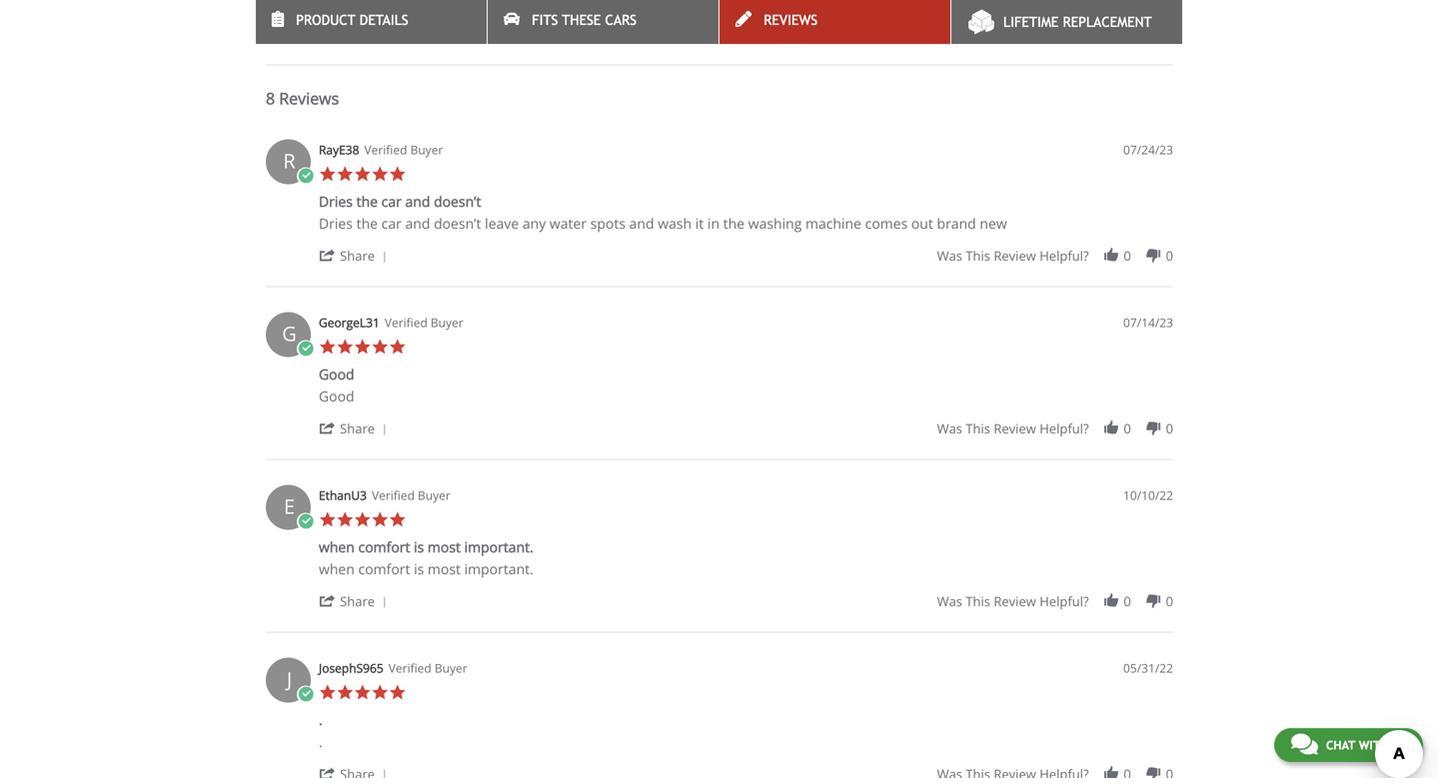 Task type: locate. For each thing, give the bounding box(es) containing it.
share button up the georgel31
[[319, 246, 394, 265]]

was this review helpful? left 'vote up review by georgel31 on 14 jul 2023' icon
[[937, 420, 1089, 438]]

circle checkmark image right g
[[297, 340, 314, 358]]

doesn't down raye38 verified buyer
[[434, 192, 481, 211]]

the
[[357, 192, 378, 211], [357, 214, 378, 233], [723, 214, 745, 233]]

3 review from the top
[[994, 593, 1037, 611]]

2 vertical spatial seperator image
[[379, 770, 391, 779]]

1 dries from the top
[[319, 192, 353, 211]]

2 comfort from the top
[[358, 560, 410, 579]]

3 seperator image from the top
[[379, 770, 391, 779]]

this
[[966, 247, 991, 265], [966, 420, 991, 438], [966, 593, 991, 611]]

brand
[[937, 214, 977, 233]]

tab panel containing r
[[256, 129, 1184, 779]]

2 share image from the top
[[319, 593, 336, 610]]

1 vertical spatial when
[[319, 560, 355, 579]]

share image down good good
[[319, 420, 336, 437]]

0 vertical spatial share
[[340, 247, 375, 265]]

3 share image from the top
[[319, 766, 336, 779]]

review
[[994, 247, 1037, 265], [994, 420, 1037, 438], [994, 593, 1037, 611]]

and
[[405, 192, 430, 211], [405, 214, 430, 233], [630, 214, 654, 233]]

share up josephs965
[[340, 593, 375, 611]]

details
[[360, 12, 408, 28]]

verified buyer heading right the georgel31
[[385, 314, 464, 331]]

1 good from the top
[[319, 365, 355, 384]]

doesn't left leave
[[434, 214, 481, 233]]

j
[[287, 666, 292, 693]]

review down new
[[994, 247, 1037, 265]]

1 was this review helpful? from the top
[[937, 247, 1089, 265]]

verified buyer heading up dries the car and doesn't heading
[[364, 141, 443, 158]]

group for j
[[937, 766, 1174, 779]]

share left seperator icon
[[340, 247, 375, 265]]

2 good from the top
[[319, 387, 355, 406]]

3 was from the top
[[937, 593, 963, 611]]

buyer right the georgel31
[[431, 314, 464, 331]]

0 right vote up review by raye38 on 24 jul 2023 image
[[1124, 247, 1132, 265]]

this for r
[[966, 247, 991, 265]]

1 vertical spatial comfort
[[358, 560, 410, 579]]

3 was this review helpful? from the top
[[937, 593, 1089, 611]]

1 vertical spatial dries
[[319, 214, 353, 233]]

2 was from the top
[[937, 420, 963, 438]]

comfort
[[358, 538, 410, 557], [358, 560, 410, 579]]

1 vertical spatial review
[[994, 420, 1037, 438]]

0 vertical spatial most
[[428, 538, 461, 557]]

seperator image for e
[[379, 597, 391, 609]]

review date 10/10/22 element
[[1124, 487, 1174, 504]]

r
[[283, 147, 296, 174]]

3 helpful? from the top
[[1040, 593, 1089, 611]]

2 . from the top
[[319, 733, 323, 752]]

1 vertical spatial good
[[319, 387, 355, 406]]

0 vertical spatial good
[[319, 365, 355, 384]]

verified right raye38
[[364, 141, 407, 158]]

10/10/22
[[1124, 487, 1174, 504]]

product
[[296, 12, 356, 28]]

2 when from the top
[[319, 560, 355, 579]]

buyer
[[410, 141, 443, 158], [431, 314, 464, 331], [418, 487, 451, 504], [435, 660, 468, 677]]

1 vertical spatial was
[[937, 420, 963, 438]]

these
[[562, 12, 601, 28]]

2 vertical spatial share image
[[319, 766, 336, 779]]

rating image
[[266, 4, 486, 39]]

good good
[[319, 365, 355, 406]]

0 right vote up review by ethanu3 on 10 oct 2022 "image"
[[1124, 593, 1132, 611]]

2 vertical spatial review
[[994, 593, 1037, 611]]

was
[[937, 247, 963, 265], [937, 420, 963, 438], [937, 593, 963, 611]]

circle checkmark image
[[297, 340, 314, 358], [297, 513, 314, 531], [297, 686, 314, 704]]

1 vertical spatial share
[[340, 420, 375, 438]]

car up seperator icon
[[382, 214, 402, 233]]

review left 'vote up review by georgel31 on 14 jul 2023' icon
[[994, 420, 1037, 438]]

3 circle checkmark image from the top
[[297, 686, 314, 704]]

josephs965 verified buyer
[[319, 660, 468, 677]]

0 vertical spatial this
[[966, 247, 991, 265]]

2 helpful? from the top
[[1040, 420, 1089, 438]]

3 share button from the top
[[319, 592, 394, 611]]

1 vertical spatial was this review helpful?
[[937, 420, 1089, 438]]

important.
[[465, 538, 534, 557], [465, 560, 534, 579]]

1 share image from the top
[[319, 420, 336, 437]]

1 share from the top
[[340, 247, 375, 265]]

1 when from the top
[[319, 538, 355, 557]]

vote up review by georgel31 on 14 jul 2023 image
[[1103, 420, 1120, 437]]

us
[[1392, 739, 1407, 753]]

1 circle checkmark image from the top
[[297, 340, 314, 358]]

buyer up dries the car and doesn't heading
[[410, 141, 443, 158]]

good
[[319, 365, 355, 384], [319, 387, 355, 406]]

verified buyer heading right josephs965
[[389, 660, 468, 677]]

1 vertical spatial share button
[[319, 419, 394, 438]]

2 vertical spatial share button
[[319, 592, 394, 611]]

1 review from the top
[[994, 247, 1037, 265]]

good heading
[[319, 365, 355, 388]]

1 share button from the top
[[319, 246, 394, 265]]

2 this from the top
[[966, 420, 991, 438]]

seperator image for j
[[379, 770, 391, 779]]

2 vertical spatial was this review helpful?
[[937, 593, 1089, 611]]

vote down review by ethanu3 on 10 oct 2022 image
[[1145, 593, 1163, 610]]

was this review helpful?
[[937, 247, 1089, 265], [937, 420, 1089, 438], [937, 593, 1089, 611]]

0 vertical spatial dries
[[319, 192, 353, 211]]

1 vertical spatial helpful?
[[1040, 420, 1089, 438]]

verified right the georgel31
[[385, 314, 428, 331]]

group for e
[[937, 593, 1174, 611]]

8
[[266, 87, 275, 109]]

review date 05/31/22 element
[[1124, 660, 1174, 677]]

1 this from the top
[[966, 247, 991, 265]]

1 vertical spatial .
[[319, 733, 323, 752]]

verified buyer heading
[[364, 141, 443, 158], [385, 314, 464, 331], [372, 487, 451, 504], [389, 660, 468, 677]]

buyer for e
[[418, 487, 451, 504]]

. heading
[[319, 711, 323, 734]]

2 most from the top
[[428, 560, 461, 579]]

chat
[[1327, 739, 1356, 753]]

dries up share image
[[319, 214, 353, 233]]

2 seperator image from the top
[[379, 597, 391, 609]]

0 vertical spatial review
[[994, 247, 1037, 265]]

0 vertical spatial comfort
[[358, 538, 410, 557]]

circle checkmark image right j
[[297, 686, 314, 704]]

1 vertical spatial is
[[414, 560, 424, 579]]

dries down raye38
[[319, 192, 353, 211]]

star image
[[354, 165, 371, 183], [389, 165, 406, 183], [371, 338, 389, 356], [336, 511, 354, 529], [354, 511, 371, 529], [371, 511, 389, 529], [389, 511, 406, 529], [319, 684, 336, 702], [354, 684, 371, 702]]

ethanu3 verified buyer
[[319, 487, 451, 504]]

2 circle checkmark image from the top
[[297, 513, 314, 531]]

group
[[937, 247, 1174, 265], [937, 420, 1174, 438], [937, 593, 1174, 611], [937, 766, 1174, 779]]

g
[[282, 320, 297, 347]]

share
[[340, 247, 375, 265], [340, 420, 375, 438], [340, 593, 375, 611]]

1 vertical spatial most
[[428, 560, 461, 579]]

group for g
[[937, 420, 1174, 438]]

helpful?
[[1040, 247, 1089, 265], [1040, 420, 1089, 438], [1040, 593, 1089, 611]]

car
[[382, 192, 402, 211], [382, 214, 402, 233]]

ethanu3
[[319, 487, 367, 504]]

circle checkmark image right e
[[297, 513, 314, 531]]

share button
[[319, 246, 394, 265], [319, 419, 394, 438], [319, 592, 394, 611]]

verified buyer heading for r
[[364, 141, 443, 158]]

2 review from the top
[[994, 420, 1037, 438]]

dries the car and doesn't dries the car and doesn't leave any water spots and wash it in the washing machine comes out brand new
[[319, 192, 1007, 233]]

circle checkmark image for g
[[297, 340, 314, 358]]

leave
[[485, 214, 519, 233]]

0 vertical spatial important.
[[465, 538, 534, 557]]

josephs965
[[319, 660, 384, 677]]

0 vertical spatial helpful?
[[1040, 247, 1089, 265]]

share down good good
[[340, 420, 375, 438]]

review left vote up review by ethanu3 on 10 oct 2022 "image"
[[994, 593, 1037, 611]]

2 group from the top
[[937, 420, 1174, 438]]

.
[[319, 711, 323, 730], [319, 733, 323, 752]]

1 group from the top
[[937, 247, 1174, 265]]

verified buyer heading for j
[[389, 660, 468, 677]]

verified
[[364, 141, 407, 158], [385, 314, 428, 331], [372, 487, 415, 504], [389, 660, 432, 677]]

buyer right josephs965
[[435, 660, 468, 677]]

share image up josephs965
[[319, 593, 336, 610]]

share image
[[319, 420, 336, 437], [319, 593, 336, 610], [319, 766, 336, 779]]

seperator image
[[379, 251, 391, 263]]

0 vertical spatial was
[[937, 247, 963, 265]]

2 share from the top
[[340, 420, 375, 438]]

share image
[[319, 247, 336, 264]]

comes
[[865, 214, 908, 233]]

0 vertical spatial seperator image
[[379, 424, 391, 436]]

1 comfort from the top
[[358, 538, 410, 557]]

when
[[319, 538, 355, 557], [319, 560, 355, 579]]

was this review helpful? left vote up review by ethanu3 on 10 oct 2022 "image"
[[937, 593, 1089, 611]]

dries
[[319, 192, 353, 211], [319, 214, 353, 233]]

verified right josephs965
[[389, 660, 432, 677]]

verified buyer heading up when comfort is most important. heading
[[372, 487, 451, 504]]

2 vertical spatial circle checkmark image
[[297, 686, 314, 704]]

replacement
[[1063, 14, 1152, 30]]

share button down good good
[[319, 419, 394, 438]]

1 vertical spatial doesn't
[[434, 214, 481, 233]]

share for r
[[340, 247, 375, 265]]

1 seperator image from the top
[[379, 424, 391, 436]]

most
[[428, 538, 461, 557], [428, 560, 461, 579]]

0 vertical spatial share image
[[319, 420, 336, 437]]

share button for e
[[319, 592, 394, 611]]

2 dries from the top
[[319, 214, 353, 233]]

1 is from the top
[[414, 538, 424, 557]]

circle checkmark image for e
[[297, 513, 314, 531]]

chat with us link
[[1275, 729, 1424, 763]]

2 vertical spatial was
[[937, 593, 963, 611]]

share button for g
[[319, 419, 394, 438]]

share image down . .
[[319, 766, 336, 779]]

0 vertical spatial when
[[319, 538, 355, 557]]

0 vertical spatial doesn't
[[434, 192, 481, 211]]

was for g
[[937, 420, 963, 438]]

3 share from the top
[[340, 593, 375, 611]]

1 vertical spatial seperator image
[[379, 597, 391, 609]]

helpful? left 'vote up review by georgel31 on 14 jul 2023' icon
[[1040, 420, 1089, 438]]

circle checkmark image for j
[[297, 686, 314, 704]]

cars
[[605, 12, 637, 28]]

4 group from the top
[[937, 766, 1174, 779]]

1 horizontal spatial reviews
[[764, 12, 818, 28]]

verified right ethanu3
[[372, 487, 415, 504]]

2 vertical spatial helpful?
[[1040, 593, 1089, 611]]

buyer up when comfort is most important. heading
[[418, 487, 451, 504]]

fits these cars
[[532, 12, 637, 28]]

reviews
[[764, 12, 818, 28], [279, 87, 339, 109]]

2 doesn't from the top
[[434, 214, 481, 233]]

0 right 'vote up review by georgel31 on 14 jul 2023' icon
[[1124, 420, 1132, 438]]

seperator image
[[379, 424, 391, 436], [379, 597, 391, 609], [379, 770, 391, 779]]

dries the car and doesn't heading
[[319, 192, 481, 215]]

1 helpful? from the top
[[1040, 247, 1089, 265]]

0 vertical spatial car
[[382, 192, 402, 211]]

raye38 verified buyer
[[319, 141, 443, 158]]

share button up josephs965
[[319, 592, 394, 611]]

1 vertical spatial reviews
[[279, 87, 339, 109]]

1 vertical spatial this
[[966, 420, 991, 438]]

helpful? left vote up review by ethanu3 on 10 oct 2022 "image"
[[1040, 593, 1089, 611]]

1 vertical spatial important.
[[465, 560, 534, 579]]

07/14/23
[[1124, 314, 1174, 331]]

car down raye38 verified buyer
[[382, 192, 402, 211]]

0 vertical spatial circle checkmark image
[[297, 340, 314, 358]]

1 was from the top
[[937, 247, 963, 265]]

buyer for g
[[431, 314, 464, 331]]

comments image
[[1292, 733, 1319, 757]]

vote down review by georgel31 on 14 jul 2023 image
[[1145, 420, 1163, 437]]

0 vertical spatial is
[[414, 538, 424, 557]]

8 reviews
[[266, 87, 339, 109]]

1 vertical spatial car
[[382, 214, 402, 233]]

2 was this review helpful? from the top
[[937, 420, 1089, 438]]

0 vertical spatial share button
[[319, 246, 394, 265]]

2 vertical spatial share
[[340, 593, 375, 611]]

0 vertical spatial .
[[319, 711, 323, 730]]

0 vertical spatial reviews
[[764, 12, 818, 28]]

helpful? left vote up review by raye38 on 24 jul 2023 image
[[1040, 247, 1089, 265]]

when comfort is most important. heading
[[319, 538, 534, 561]]

2 vertical spatial this
[[966, 593, 991, 611]]

review for e
[[994, 593, 1037, 611]]

is
[[414, 538, 424, 557], [414, 560, 424, 579]]

1 vertical spatial circle checkmark image
[[297, 513, 314, 531]]

doesn't
[[434, 192, 481, 211], [434, 214, 481, 233]]

tab panel
[[256, 129, 1184, 779]]

0
[[1124, 247, 1132, 265], [1166, 247, 1174, 265], [1124, 420, 1132, 438], [1166, 420, 1174, 438], [1124, 593, 1132, 611], [1166, 593, 1174, 611]]

3 this from the top
[[966, 593, 991, 611]]

2 share button from the top
[[319, 419, 394, 438]]

0 vertical spatial was this review helpful?
[[937, 247, 1089, 265]]

1 vertical spatial share image
[[319, 593, 336, 610]]

helpful? for e
[[1040, 593, 1089, 611]]

was this review helpful? down new
[[937, 247, 1089, 265]]

georgel31
[[319, 314, 380, 331]]

star image
[[319, 165, 336, 183], [336, 165, 354, 183], [371, 165, 389, 183], [319, 338, 336, 356], [336, 338, 354, 356], [354, 338, 371, 356], [389, 338, 406, 356], [319, 511, 336, 529], [336, 684, 354, 702], [371, 684, 389, 702], [389, 684, 406, 702]]

3 group from the top
[[937, 593, 1174, 611]]



Task type: vqa. For each thing, say whether or not it's contained in the screenshot.
WE
no



Task type: describe. For each thing, give the bounding box(es) containing it.
2 car from the top
[[382, 214, 402, 233]]

helpful? for r
[[1040, 247, 1089, 265]]

review date 07/14/23 element
[[1124, 314, 1174, 331]]

0 right vote down review by ethanu3 on 10 oct 2022 icon
[[1166, 593, 1174, 611]]

was this review helpful? for r
[[937, 247, 1089, 265]]

vote down review by raye38 on 24 jul 2023 image
[[1145, 247, 1163, 264]]

0 right vote down review by raye38 on 24 jul 2023 icon
[[1166, 247, 1174, 265]]

0 horizontal spatial reviews
[[279, 87, 339, 109]]

was this review helpful? for e
[[937, 593, 1089, 611]]

0 right vote down review by georgel31 on 14 jul 2023 icon
[[1166, 420, 1174, 438]]

1 doesn't from the top
[[434, 192, 481, 211]]

vote down review by josephs965 on 31 may 2022 image
[[1145, 766, 1163, 779]]

1 most from the top
[[428, 538, 461, 557]]

this for e
[[966, 593, 991, 611]]

share image for e
[[319, 593, 336, 610]]

2 is from the top
[[414, 560, 424, 579]]

seperator image for g
[[379, 424, 391, 436]]

product details
[[296, 12, 408, 28]]

helpful? for g
[[1040, 420, 1089, 438]]

verified for g
[[385, 314, 428, 331]]

share for e
[[340, 593, 375, 611]]

was for r
[[937, 247, 963, 265]]

in
[[708, 214, 720, 233]]

fits
[[532, 12, 558, 28]]

was for e
[[937, 593, 963, 611]]

georgel31 verified buyer
[[319, 314, 464, 331]]

share for g
[[340, 420, 375, 438]]

review date 07/24/23 element
[[1124, 141, 1174, 158]]

verified buyer heading for e
[[372, 487, 451, 504]]

out
[[912, 214, 934, 233]]

raye38
[[319, 141, 359, 158]]

wash
[[658, 214, 692, 233]]

chat with us
[[1327, 739, 1407, 753]]

verified for e
[[372, 487, 415, 504]]

this for g
[[966, 420, 991, 438]]

new
[[980, 214, 1007, 233]]

product details link
[[256, 0, 487, 44]]

share image for j
[[319, 766, 336, 779]]

water
[[550, 214, 587, 233]]

e
[[284, 493, 295, 520]]

images & videos image
[[501, 4, 721, 39]]

fits these cars link
[[488, 0, 719, 44]]

buyer for r
[[410, 141, 443, 158]]

review for r
[[994, 247, 1037, 265]]

spots
[[591, 214, 626, 233]]

was this review helpful? for g
[[937, 420, 1089, 438]]

verified buyer heading for g
[[385, 314, 464, 331]]

washing
[[749, 214, 802, 233]]

when comfort is most important. when comfort is most important.
[[319, 538, 534, 579]]

share button for r
[[319, 246, 394, 265]]

review for g
[[994, 420, 1037, 438]]

with
[[1359, 739, 1389, 753]]

vote up review by raye38 on 24 jul 2023 image
[[1103, 247, 1120, 264]]

reviews link
[[720, 0, 951, 44]]

07/24/23
[[1124, 141, 1174, 158]]

group for r
[[937, 247, 1174, 265]]

verified for j
[[389, 660, 432, 677]]

machine
[[806, 214, 862, 233]]

05/31/22
[[1124, 660, 1174, 677]]

any
[[523, 214, 546, 233]]

1 . from the top
[[319, 711, 323, 730]]

verified for r
[[364, 141, 407, 158]]

it
[[696, 214, 704, 233]]

lifetime replacement link
[[952, 0, 1183, 44]]

lifetime replacement
[[1004, 14, 1152, 30]]

share image for g
[[319, 420, 336, 437]]

lifetime
[[1004, 14, 1059, 30]]

vote up review by ethanu3 on 10 oct 2022 image
[[1103, 593, 1120, 610]]

1 car from the top
[[382, 192, 402, 211]]

circle checkmark image
[[297, 167, 314, 185]]

2 important. from the top
[[465, 560, 534, 579]]

vote up review by josephs965 on 31 may 2022 image
[[1103, 766, 1120, 779]]

. .
[[319, 711, 323, 752]]

buyer for j
[[435, 660, 468, 677]]

1 important. from the top
[[465, 538, 534, 557]]



